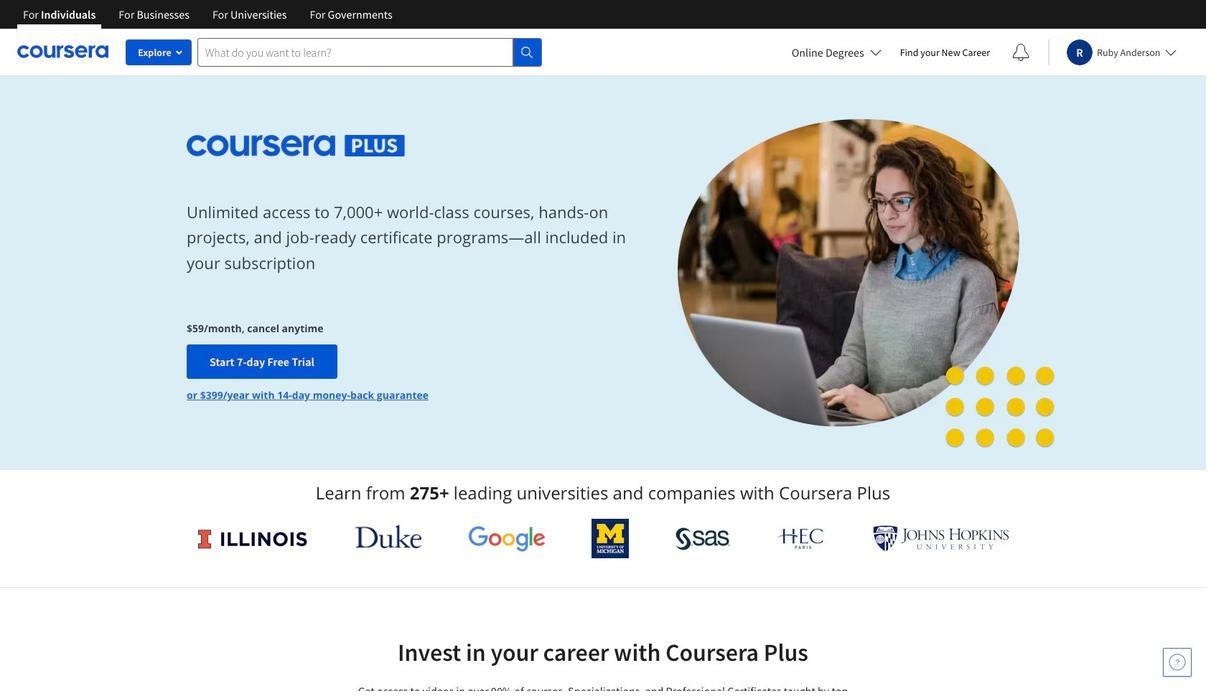 Task type: vqa. For each thing, say whether or not it's contained in the screenshot.
date: to the top
no



Task type: locate. For each thing, give the bounding box(es) containing it.
duke university image
[[355, 525, 421, 548]]

coursera image
[[17, 40, 108, 63]]

banner navigation
[[11, 0, 404, 29]]

hec paris image
[[776, 524, 827, 553]]

help center image
[[1169, 654, 1186, 671]]

None search field
[[197, 38, 542, 66]]

sas image
[[675, 527, 730, 550]]

university of illinois at urbana-champaign image
[[197, 527, 309, 550]]



Task type: describe. For each thing, give the bounding box(es) containing it.
What do you want to learn? text field
[[197, 38, 513, 66]]

google image
[[468, 525, 545, 552]]

johns hopkins university image
[[873, 525, 1009, 552]]

university of michigan image
[[592, 519, 629, 559]]

coursera plus image
[[187, 135, 405, 156]]



